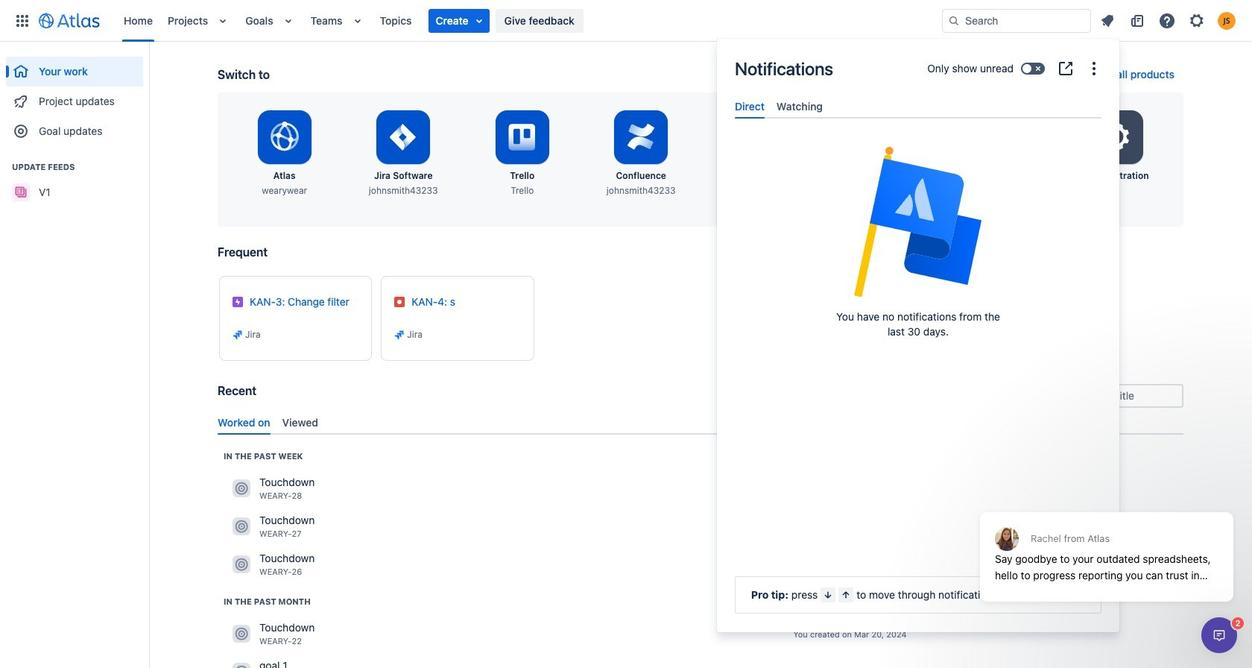 Task type: vqa. For each thing, say whether or not it's contained in the screenshot.
heading to the middle
yes



Task type: describe. For each thing, give the bounding box(es) containing it.
2 group from the top
[[6, 146, 143, 212]]

1 group from the top
[[6, 42, 143, 151]]

1 townsquare image from the top
[[233, 625, 251, 643]]

search image
[[949, 15, 961, 26]]

1 jira image from the left
[[232, 329, 244, 341]]

3 townsquare image from the top
[[233, 556, 251, 574]]

2 jira image from the left
[[394, 329, 406, 341]]

2 townsquare image from the top
[[233, 518, 251, 536]]

2 vertical spatial heading
[[224, 596, 311, 608]]

0 horizontal spatial list
[[116, 0, 943, 41]]

notifications image
[[1099, 12, 1117, 29]]

settings image
[[1100, 119, 1135, 155]]

account image
[[1219, 12, 1237, 29]]

open notifications in a new tab image
[[1058, 60, 1075, 78]]

help image
[[1159, 12, 1177, 29]]

1 vertical spatial heading
[[224, 450, 303, 462]]

0 vertical spatial tab list
[[729, 94, 1108, 119]]

2 townsquare image from the top
[[233, 663, 251, 668]]



Task type: locate. For each thing, give the bounding box(es) containing it.
arrow down image
[[823, 589, 835, 601]]

2 vertical spatial townsquare image
[[233, 556, 251, 574]]

list item
[[429, 9, 490, 32]]

1 jira image from the left
[[232, 329, 244, 341]]

2 jira image from the left
[[394, 329, 406, 341]]

settings image
[[1189, 12, 1207, 29]]

tab panel
[[729, 119, 1108, 132]]

0 horizontal spatial jira image
[[232, 329, 244, 341]]

top element
[[9, 0, 943, 41]]

heading
[[6, 161, 143, 173], [224, 450, 303, 462], [224, 596, 311, 608]]

list
[[116, 0, 943, 41], [1095, 9, 1244, 32]]

Filter by title field
[[1053, 386, 1183, 406]]

search image
[[1058, 389, 1069, 401]]

more image
[[1086, 60, 1104, 78]]

list item inside list
[[429, 9, 490, 32]]

townsquare image
[[233, 480, 251, 498], [233, 518, 251, 536], [233, 556, 251, 574]]

0 vertical spatial townsquare image
[[233, 625, 251, 643]]

tab list
[[729, 94, 1108, 119], [212, 410, 1190, 435]]

switch to... image
[[13, 12, 31, 29]]

Search field
[[943, 9, 1092, 32]]

1 vertical spatial townsquare image
[[233, 518, 251, 536]]

1 vertical spatial townsquare image
[[233, 663, 251, 668]]

0 vertical spatial heading
[[6, 161, 143, 173]]

1 horizontal spatial list
[[1095, 9, 1244, 32]]

1 townsquare image from the top
[[233, 480, 251, 498]]

dialog
[[717, 39, 1120, 632], [973, 476, 1242, 613], [1202, 618, 1238, 653]]

1 horizontal spatial jira image
[[394, 329, 406, 341]]

1 horizontal spatial jira image
[[394, 329, 406, 341]]

1 vertical spatial tab list
[[212, 410, 1190, 435]]

arrow up image
[[841, 589, 853, 601]]

None search field
[[943, 9, 1092, 32]]

0 horizontal spatial jira image
[[232, 329, 244, 341]]

0 vertical spatial townsquare image
[[233, 480, 251, 498]]

jira image
[[232, 329, 244, 341], [394, 329, 406, 341]]

jira image
[[232, 329, 244, 341], [394, 329, 406, 341]]

group
[[6, 42, 143, 151], [6, 146, 143, 212]]

banner
[[0, 0, 1253, 42]]

townsquare image
[[233, 625, 251, 643], [233, 663, 251, 668]]



